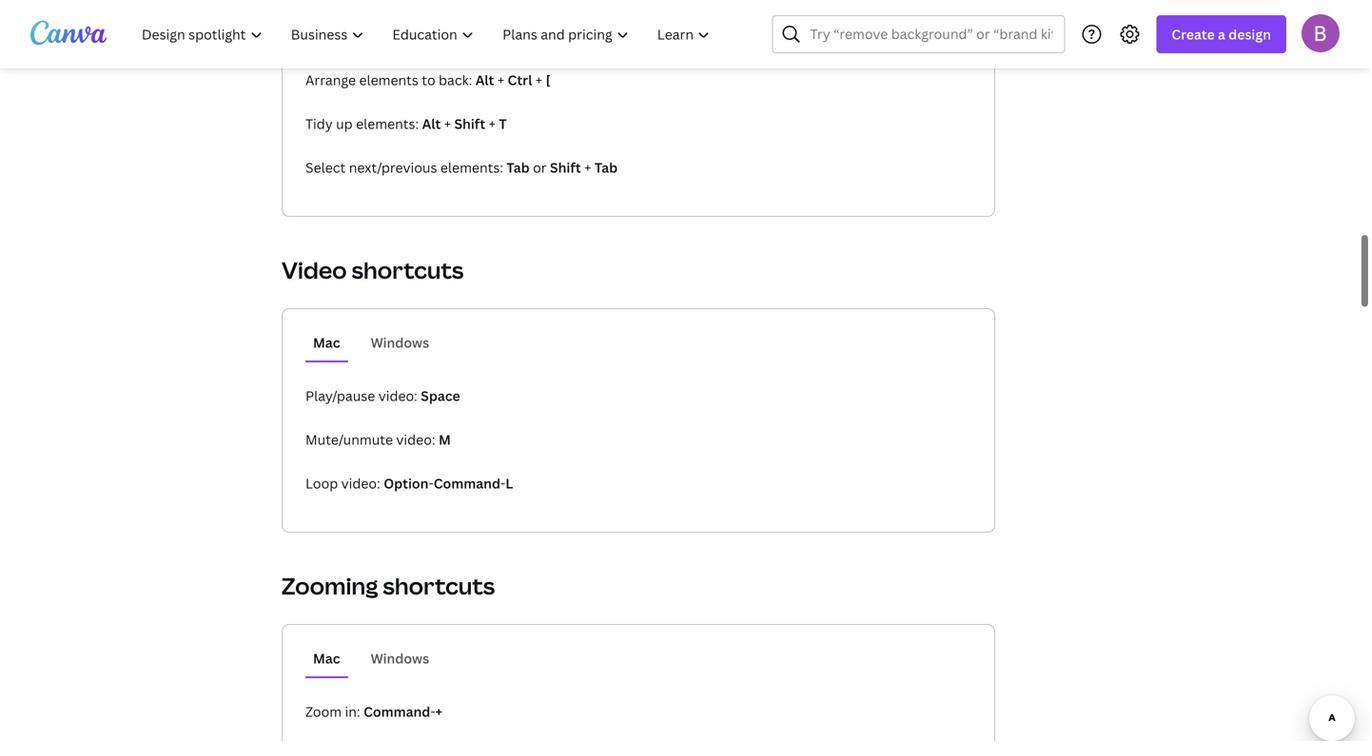 Task type: locate. For each thing, give the bounding box(es) containing it.
elements: right up
[[356, 115, 419, 133]]

0 vertical spatial video:
[[379, 387, 418, 405]]

video: left m
[[396, 431, 435, 449]]

2 windows from the top
[[371, 650, 429, 668]]

1 mac from the top
[[313, 334, 340, 352]]

windows button
[[363, 325, 437, 361], [363, 641, 437, 677]]

Try "remove background" or "brand kit" search field
[[810, 16, 1053, 52]]

mac up zoom
[[313, 650, 340, 668]]

0 horizontal spatial command
[[364, 703, 430, 721]]

1 vertical spatial alt
[[422, 115, 441, 133]]

video: left space
[[379, 387, 418, 405]]

0 vertical spatial mac button
[[306, 325, 348, 361]]

1 vertical spatial elements:
[[441, 158, 503, 177]]

0 vertical spatial command
[[434, 474, 501, 493]]

0 vertical spatial shift
[[454, 115, 486, 133]]

0 vertical spatial windows button
[[363, 325, 437, 361]]

mac button up zoom
[[306, 641, 348, 677]]

1 vertical spatial mac button
[[306, 641, 348, 677]]

video shortcuts
[[282, 255, 464, 286]]

next/previous
[[349, 158, 437, 177]]

loop video: option - command - l
[[306, 474, 513, 493]]

0 vertical spatial elements:
[[356, 115, 419, 133]]

0 vertical spatial shortcuts
[[352, 255, 464, 286]]

command
[[434, 474, 501, 493], [364, 703, 430, 721]]

1 vertical spatial windows button
[[363, 641, 437, 677]]

0 vertical spatial windows
[[371, 334, 429, 352]]

1 mac button from the top
[[306, 325, 348, 361]]

design
[[1229, 25, 1272, 43]]

l
[[506, 474, 513, 493]]

alt
[[476, 71, 494, 89], [422, 115, 441, 133]]

0 vertical spatial alt
[[476, 71, 494, 89]]

+
[[498, 71, 505, 89], [536, 71, 543, 89], [444, 115, 451, 133], [489, 115, 496, 133], [585, 158, 592, 177], [436, 703, 443, 721]]

+ right or at the top of page
[[585, 158, 592, 177]]

1 vertical spatial mac
[[313, 650, 340, 668]]

tab right or at the top of page
[[595, 158, 618, 177]]

bob builder image
[[1302, 14, 1340, 52]]

1 vertical spatial shortcuts
[[383, 571, 495, 602]]

to
[[422, 71, 436, 89]]

play/pause
[[306, 387, 375, 405]]

option
[[384, 474, 429, 493]]

windows up play/pause video: space
[[371, 334, 429, 352]]

mac button
[[306, 325, 348, 361], [306, 641, 348, 677]]

mac button for mute/unmute video:
[[306, 325, 348, 361]]

elements:
[[356, 115, 419, 133], [441, 158, 503, 177]]

windows button up zoom in: command - +
[[363, 641, 437, 677]]

1 horizontal spatial elements:
[[441, 158, 503, 177]]

shortcuts
[[352, 255, 464, 286], [383, 571, 495, 602]]

mac for command
[[313, 650, 340, 668]]

1 horizontal spatial command
[[434, 474, 501, 493]]

windows
[[371, 334, 429, 352], [371, 650, 429, 668]]

video: right loop
[[341, 474, 380, 493]]

1 windows from the top
[[371, 334, 429, 352]]

windows up zoom in: command - +
[[371, 650, 429, 668]]

2 mac button from the top
[[306, 641, 348, 677]]

1 horizontal spatial alt
[[476, 71, 494, 89]]

1 vertical spatial video:
[[396, 431, 435, 449]]

play/pause video: space
[[306, 387, 460, 405]]

1 vertical spatial shift
[[550, 158, 581, 177]]

0 vertical spatial mac
[[313, 334, 340, 352]]

+ left ctrl
[[498, 71, 505, 89]]

tab
[[507, 158, 530, 177], [595, 158, 618, 177]]

command right in:
[[364, 703, 430, 721]]

tidy up elements: alt + shift + t
[[306, 115, 507, 133]]

mac up play/pause
[[313, 334, 340, 352]]

0 horizontal spatial elements:
[[356, 115, 419, 133]]

alt down to on the left
[[422, 115, 441, 133]]

m
[[439, 431, 451, 449]]

mac
[[313, 334, 340, 352], [313, 650, 340, 668]]

back:
[[439, 71, 472, 89]]

video
[[282, 255, 347, 286]]

1 vertical spatial windows
[[371, 650, 429, 668]]

+ right in:
[[436, 703, 443, 721]]

2 windows button from the top
[[363, 641, 437, 677]]

ctrl
[[508, 71, 532, 89]]

tab left or at the top of page
[[507, 158, 530, 177]]

loop
[[306, 474, 338, 493]]

windows button up play/pause video: space
[[363, 325, 437, 361]]

shift left t in the left of the page
[[454, 115, 486, 133]]

zoom in: command - +
[[306, 703, 443, 721]]

- for +
[[430, 703, 436, 721]]

alt right back: on the top left
[[476, 71, 494, 89]]

video:
[[379, 387, 418, 405], [396, 431, 435, 449], [341, 474, 380, 493]]

mac button up play/pause
[[306, 325, 348, 361]]

1 horizontal spatial tab
[[595, 158, 618, 177]]

shift
[[454, 115, 486, 133], [550, 158, 581, 177]]

+ left t in the left of the page
[[489, 115, 496, 133]]

1 vertical spatial command
[[364, 703, 430, 721]]

create a design button
[[1157, 15, 1287, 53]]

shift right or at the top of page
[[550, 158, 581, 177]]

0 horizontal spatial alt
[[422, 115, 441, 133]]

shortcuts for zooming shortcuts
[[383, 571, 495, 602]]

0 horizontal spatial tab
[[507, 158, 530, 177]]

- for command
[[429, 474, 434, 493]]

command left l
[[434, 474, 501, 493]]

[
[[546, 71, 551, 89]]

1 horizontal spatial shift
[[550, 158, 581, 177]]

1 tab from the left
[[507, 158, 530, 177]]

elements: for next/previous
[[441, 158, 503, 177]]

elements: down t in the left of the page
[[441, 158, 503, 177]]

0 horizontal spatial shift
[[454, 115, 486, 133]]

2 mac from the top
[[313, 650, 340, 668]]

space
[[421, 387, 460, 405]]

-
[[429, 474, 434, 493], [501, 474, 506, 493], [430, 703, 436, 721]]

1 windows button from the top
[[363, 325, 437, 361]]

up
[[336, 115, 353, 133]]



Task type: describe. For each thing, give the bounding box(es) containing it.
in:
[[345, 703, 360, 721]]

2 tab from the left
[[595, 158, 618, 177]]

shortcuts for video shortcuts
[[352, 255, 464, 286]]

+ left [
[[536, 71, 543, 89]]

windows for command
[[371, 650, 429, 668]]

mac for mute/unmute video:
[[313, 334, 340, 352]]

elements: for up
[[356, 115, 419, 133]]

tidy
[[306, 115, 333, 133]]

windows for mute/unmute video:
[[371, 334, 429, 352]]

mac button for command
[[306, 641, 348, 677]]

video: for space
[[379, 387, 418, 405]]

windows button for command
[[363, 641, 437, 677]]

2 vertical spatial video:
[[341, 474, 380, 493]]

zoom
[[306, 703, 342, 721]]

or
[[533, 158, 547, 177]]

create
[[1172, 25, 1215, 43]]

mute/unmute
[[306, 431, 393, 449]]

shift for +
[[454, 115, 486, 133]]

select next/previous elements: tab or shift + tab
[[306, 158, 618, 177]]

video: for m
[[396, 431, 435, 449]]

zooming shortcuts
[[282, 571, 495, 602]]

arrange
[[306, 71, 356, 89]]

a
[[1218, 25, 1226, 43]]

top level navigation element
[[129, 15, 727, 53]]

shift for or
[[550, 158, 581, 177]]

+ down back: on the top left
[[444, 115, 451, 133]]

windows button for mute/unmute video:
[[363, 325, 437, 361]]

select
[[306, 158, 346, 177]]

mute/unmute video: m
[[306, 431, 451, 449]]

elements
[[359, 71, 419, 89]]

zooming
[[282, 571, 378, 602]]

t
[[499, 115, 507, 133]]

arrange elements to back: alt + ctrl + [
[[306, 71, 551, 89]]

create a design
[[1172, 25, 1272, 43]]



Task type: vqa. For each thing, say whether or not it's contained in the screenshot.


